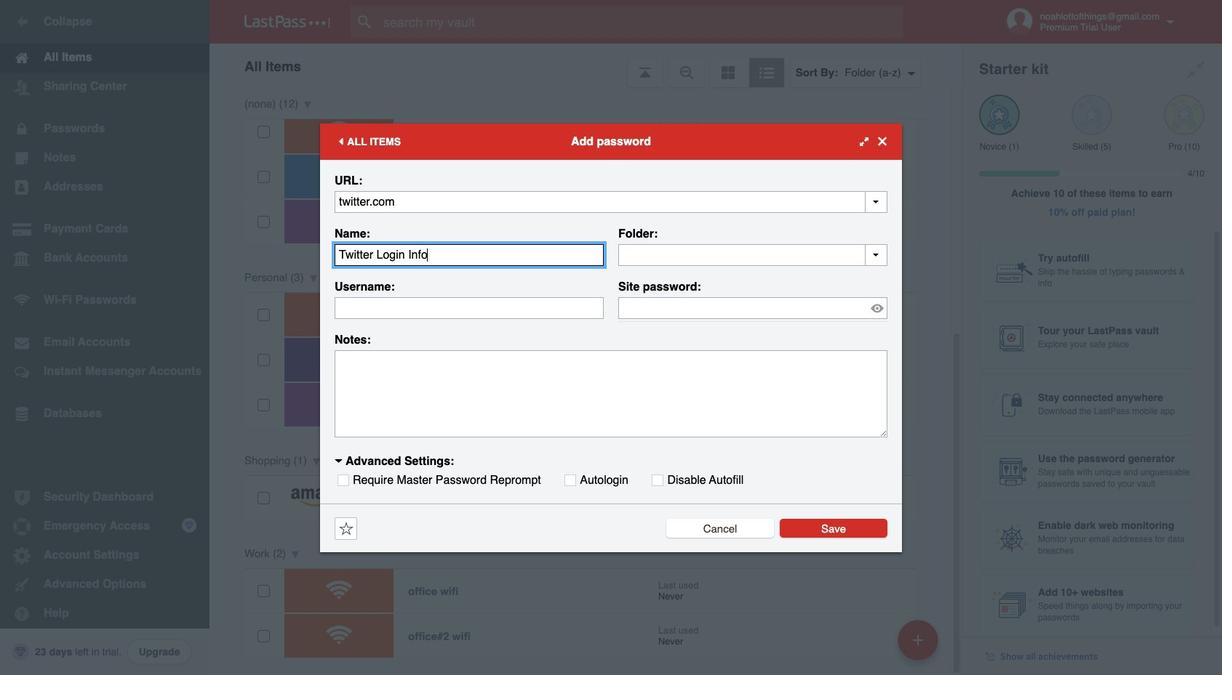 Task type: describe. For each thing, give the bounding box(es) containing it.
Search search field
[[351, 6, 932, 38]]

main navigation navigation
[[0, 0, 210, 676]]



Task type: vqa. For each thing, say whether or not it's contained in the screenshot.
New item image
yes



Task type: locate. For each thing, give the bounding box(es) containing it.
new item image
[[913, 636, 923, 646]]

new item navigation
[[893, 616, 947, 676]]

lastpass image
[[244, 15, 330, 28]]

None text field
[[335, 297, 604, 319], [335, 350, 888, 438], [335, 297, 604, 319], [335, 350, 888, 438]]

dialog
[[320, 123, 902, 553]]

None password field
[[619, 297, 888, 319]]

search my vault text field
[[351, 6, 932, 38]]

vault options navigation
[[210, 44, 962, 87]]

None text field
[[335, 191, 888, 213], [335, 244, 604, 266], [619, 244, 888, 266], [335, 191, 888, 213], [335, 244, 604, 266], [619, 244, 888, 266]]



